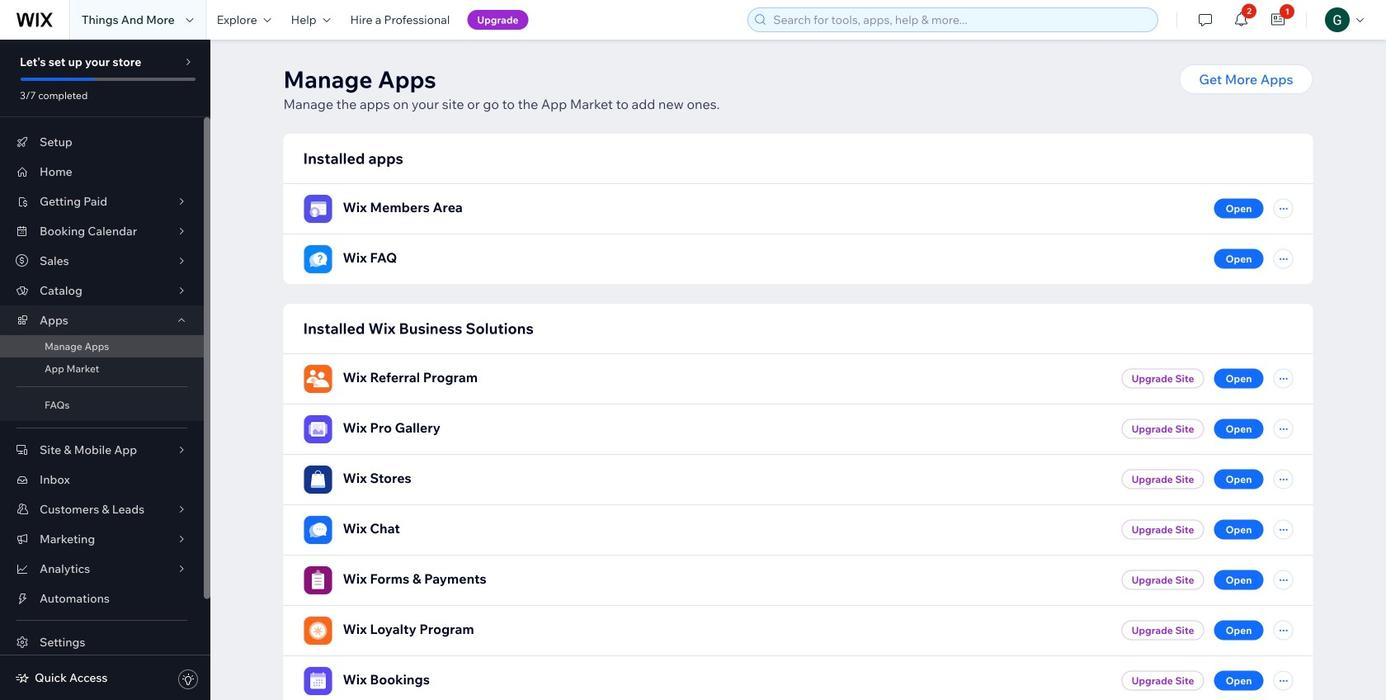 Task type: describe. For each thing, give the bounding box(es) containing it.
sidebar element
[[0, 40, 211, 700]]

Search for tools, apps, help & more... field
[[769, 8, 1154, 31]]



Task type: vqa. For each thing, say whether or not it's contained in the screenshot.
Search for tools, apps, help & more... field
yes



